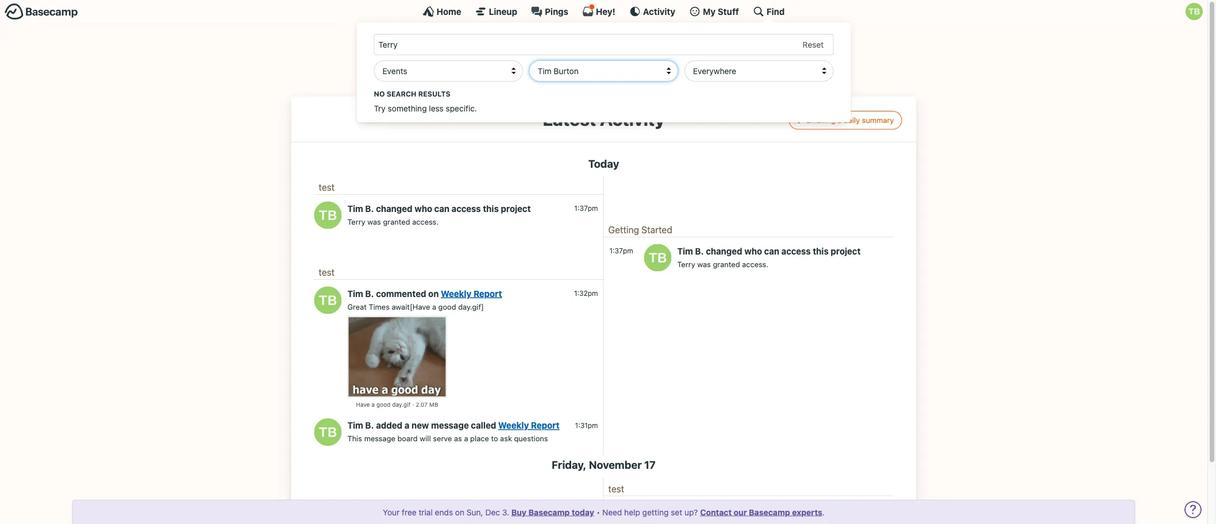 Task type: locate. For each thing, give the bounding box(es) containing it.
granted for test
[[383, 217, 410, 226]]

someone's
[[437, 70, 483, 81]]

1 vertical spatial good
[[377, 401, 391, 408]]

tim for tim b. started a new project called
[[677, 505, 693, 515]]

need
[[602, 508, 622, 517]]

have a good day.gif 2.07 mb
[[356, 401, 438, 408]]

switch accounts image
[[5, 3, 78, 21]]

1 horizontal spatial access.
[[742, 260, 769, 268]]

lineup link
[[475, 6, 517, 17]]

1 horizontal spatial access
[[782, 246, 811, 256]]

new right started on the right bottom of the page
[[746, 505, 763, 515]]

weekly up ask
[[498, 421, 529, 431]]

0 vertical spatial terry was granted access.
[[347, 217, 439, 226]]

0 vertical spatial activity
[[643, 6, 675, 16]]

reports image
[[700, 39, 716, 55]]

0 vertical spatial added
[[595, 70, 622, 81]]

0 vertical spatial called
[[471, 421, 496, 431]]

1 horizontal spatial called
[[797, 505, 823, 515]]

0 horizontal spatial terry
[[347, 217, 365, 226]]

a down tim b. commented on weekly report
[[432, 302, 436, 311]]

my
[[703, 6, 716, 16]]

0 vertical spatial access.
[[412, 217, 439, 226]]

results
[[418, 90, 451, 98]]

access.
[[412, 217, 439, 226], [742, 260, 769, 268]]

0 horizontal spatial basecamp
[[529, 508, 570, 517]]

1 horizontal spatial good
[[438, 302, 456, 311]]

access for test
[[452, 204, 481, 214]]

1 horizontal spatial this
[[813, 246, 829, 256]]

basecamp
[[529, 508, 570, 517], [749, 508, 790, 517]]

message right this
[[364, 434, 395, 443]]

a for tim b. started a new project called test
[[739, 505, 744, 515]]

message up this message board will serve as a place to ask questions
[[431, 421, 469, 431]]

tim b. commented on weekly report
[[347, 289, 502, 299]]

basecamp right our
[[749, 508, 790, 517]]

1 horizontal spatial was
[[697, 260, 711, 268]]

1 vertical spatial access.
[[742, 260, 769, 268]]

1 vertical spatial terry was granted access.
[[677, 260, 769, 268]]

1:37pm
[[574, 204, 598, 212], [610, 247, 633, 255]]

0 vertical spatial access
[[452, 204, 481, 214]]

0 horizontal spatial access
[[452, 204, 481, 214]]

1 vertical spatial who
[[745, 246, 762, 256]]

1:37pm element down getting
[[610, 247, 633, 255]]

schedule image
[[700, 67, 716, 83]]

1 horizontal spatial can
[[764, 246, 779, 256]]

0 vertical spatial who
[[415, 204, 432, 214]]

friday,
[[552, 459, 586, 471]]

0 horizontal spatial access.
[[412, 217, 439, 226]]

weekly report link up day.gif]
[[441, 289, 502, 299]]

changed
[[376, 204, 413, 214], [706, 246, 742, 256]]

1 horizontal spatial changed
[[706, 246, 742, 256]]

to-
[[563, 70, 578, 81]]

1 vertical spatial report
[[531, 421, 560, 431]]

activity
[[643, 6, 675, 16], [600, 108, 665, 130]]

access
[[452, 204, 481, 214], [782, 246, 811, 256]]

up?
[[685, 508, 698, 517]]

b.
[[365, 204, 374, 214], [695, 246, 704, 256], [365, 289, 374, 299], [365, 421, 374, 431], [695, 505, 704, 515]]

1 vertical spatial this
[[813, 246, 829, 256]]

hey!
[[596, 6, 616, 16]]

1 horizontal spatial new
[[746, 505, 763, 515]]

added down have a good day.gif 2.07 mb
[[376, 421, 403, 431]]

1 vertical spatial weekly report link
[[498, 421, 560, 431]]

a up board
[[405, 421, 410, 431]]

no
[[374, 90, 385, 98]]

1 vertical spatial activity
[[600, 108, 665, 130]]

terry for test
[[347, 217, 365, 226]]

1 horizontal spatial basecamp
[[749, 508, 790, 517]]

tim for tim b. commented on
[[347, 289, 363, 299]]

1:37pm for getting started
[[610, 247, 633, 255]]

tim for tim b. added a new message called
[[347, 421, 363, 431]]

0 horizontal spatial added
[[376, 421, 403, 431]]

0 vertical spatial new
[[412, 421, 429, 431]]

my stuff button
[[689, 6, 739, 17]]

changed for test
[[376, 204, 413, 214]]

0 vertical spatial on
[[428, 289, 439, 299]]

0 vertical spatial tim b. changed who can access this project
[[347, 204, 531, 214]]

0 vertical spatial terry
[[347, 217, 365, 226]]

activity left my
[[643, 6, 675, 16]]

0 vertical spatial 1:37pm element
[[574, 204, 598, 212]]

weekly
[[441, 289, 472, 299], [498, 421, 529, 431]]

0 vertical spatial can
[[434, 204, 450, 214]]

weekly report link for tim b. commented on
[[441, 289, 502, 299]]

activity down & on the top of the page
[[600, 108, 665, 130]]

added inside to-dos added & completed link
[[595, 70, 622, 81]]

8:28am
[[610, 506, 634, 514]]

0 horizontal spatial good
[[377, 401, 391, 408]]

b. for tim b. commented on
[[365, 289, 374, 299]]

0 vertical spatial this
[[483, 204, 499, 214]]

0 vertical spatial tim burton image
[[314, 286, 342, 314]]

0 horizontal spatial changed
[[376, 204, 413, 214]]

0 horizontal spatial project
[[501, 204, 531, 214]]

can
[[434, 204, 450, 214], [764, 246, 779, 256]]

1 vertical spatial new
[[746, 505, 763, 515]]

1 horizontal spatial tim b. changed who can access this project
[[677, 246, 861, 256]]

0 horizontal spatial granted
[[383, 217, 410, 226]]

0 horizontal spatial 1:37pm element
[[574, 204, 598, 212]]

weekly up day.gif]
[[441, 289, 472, 299]]

0 horizontal spatial new
[[412, 421, 429, 431]]

good left day.gif]
[[438, 302, 456, 311]]

1 horizontal spatial on
[[455, 508, 464, 517]]

someone's activity
[[437, 70, 515, 81]]

project for getting started
[[831, 246, 861, 256]]

0 vertical spatial 1:37pm
[[574, 204, 598, 212]]

1 horizontal spatial weekly
[[498, 421, 529, 431]]

1 vertical spatial called
[[797, 505, 823, 515]]

0 horizontal spatial who
[[415, 204, 432, 214]]

1:31pm element
[[575, 421, 598, 429]]

commented
[[376, 289, 426, 299]]

0 horizontal spatial weekly
[[441, 289, 472, 299]]

0 horizontal spatial was
[[367, 217, 381, 226]]

weekly report link up questions
[[498, 421, 560, 431]]

1:37pm element down 'today'
[[574, 204, 598, 212]]

1 vertical spatial 1:37pm element
[[610, 247, 633, 255]]

tim b. added a new message called weekly report
[[347, 421, 560, 431]]

3.
[[502, 508, 509, 517]]

test
[[319, 182, 335, 193], [319, 267, 335, 278], [608, 483, 624, 494], [825, 505, 841, 515]]

1 horizontal spatial terry
[[677, 260, 695, 268]]

zoom have a good day.gif image
[[349, 317, 446, 397]]

0 vertical spatial good
[[438, 302, 456, 311]]

0 vertical spatial weekly
[[441, 289, 472, 299]]

tim burton image
[[1186, 3, 1203, 20], [314, 201, 342, 229], [644, 244, 672, 272], [644, 503, 672, 524]]

1 horizontal spatial added
[[595, 70, 622, 81]]

added
[[595, 70, 622, 81], [376, 421, 403, 431]]

1 vertical spatial added
[[376, 421, 403, 431]]

0 horizontal spatial can
[[434, 204, 450, 214]]

project
[[501, 204, 531, 214], [831, 246, 861, 256], [765, 505, 795, 515]]

granted
[[383, 217, 410, 226], [713, 260, 740, 268]]

0 vertical spatial changed
[[376, 204, 413, 214]]

tim b. changed who can access this project for getting started
[[677, 246, 861, 256]]

1 vertical spatial on
[[455, 508, 464, 517]]

0 horizontal spatial message
[[364, 434, 395, 443]]

1 horizontal spatial 1:37pm element
[[610, 247, 633, 255]]

0 vertical spatial report
[[474, 289, 502, 299]]

•
[[596, 508, 600, 517]]

1 vertical spatial 1:37pm
[[610, 247, 633, 255]]

tim b. changed who can access this project
[[347, 204, 531, 214], [677, 246, 861, 256]]

0 vertical spatial weekly report link
[[441, 289, 502, 299]]

0 horizontal spatial report
[[474, 289, 502, 299]]

tim burton image for tim b. added a new message called weekly report
[[314, 418, 342, 446]]

tim burton image
[[314, 286, 342, 314], [314, 418, 342, 446]]

1 vertical spatial project
[[831, 246, 861, 256]]

times
[[369, 302, 390, 311]]

1 vertical spatial changed
[[706, 246, 742, 256]]

can for getting started
[[764, 246, 779, 256]]

2.07
[[416, 401, 428, 408]]

access. for test
[[412, 217, 439, 226]]

0 vertical spatial was
[[367, 217, 381, 226]]

1 horizontal spatial report
[[531, 421, 560, 431]]

mb
[[429, 401, 438, 408]]

added left & on the top of the page
[[595, 70, 622, 81]]

report up questions
[[531, 421, 560, 431]]

none reset field inside main element
[[797, 38, 830, 52]]

report
[[474, 289, 502, 299], [531, 421, 560, 431]]

terry
[[347, 217, 365, 226], [677, 260, 695, 268]]

0 horizontal spatial this
[[483, 204, 499, 214]]

on
[[428, 289, 439, 299], [455, 508, 464, 517]]

search
[[387, 90, 416, 98]]

basecamp right buy at the bottom left of page
[[529, 508, 570, 517]]

17
[[644, 459, 656, 471]]

this for getting started
[[813, 246, 829, 256]]

1 horizontal spatial message
[[431, 421, 469, 431]]

1 horizontal spatial 1:37pm
[[610, 247, 633, 255]]

report up day.gif]
[[474, 289, 502, 299]]

started
[[706, 505, 737, 515]]

changed for getting started
[[706, 246, 742, 256]]

2 tim burton image from the top
[[314, 418, 342, 446]]

None reset field
[[797, 38, 830, 52]]

1 tim burton image from the top
[[314, 286, 342, 314]]

1 vertical spatial terry
[[677, 260, 695, 268]]

0 horizontal spatial terry was granted access.
[[347, 217, 439, 226]]

0 horizontal spatial called
[[471, 421, 496, 431]]

1 horizontal spatial granted
[[713, 260, 740, 268]]

1 horizontal spatial who
[[745, 246, 762, 256]]

terry was granted access. for test
[[347, 217, 439, 226]]

home
[[437, 6, 461, 16]]

1 vertical spatial tim burton image
[[314, 418, 342, 446]]

0 vertical spatial granted
[[383, 217, 410, 226]]

getting
[[608, 225, 639, 235]]

getting started
[[608, 225, 672, 235]]

a right started on the right bottom of the page
[[739, 505, 744, 515]]

good left day.gif
[[377, 401, 391, 408]]

granted for getting started
[[713, 260, 740, 268]]

free
[[402, 508, 417, 517]]

on left sun,
[[455, 508, 464, 517]]

friday, november 17
[[552, 459, 656, 471]]

dates
[[765, 70, 788, 81]]

message
[[431, 421, 469, 431], [364, 434, 395, 443]]

1:32pm
[[574, 289, 598, 298]]

0 vertical spatial project
[[501, 204, 531, 214]]

1 basecamp from the left
[[529, 508, 570, 517]]

1:37pm down 'today'
[[574, 204, 598, 212]]

0 horizontal spatial tim b. changed who can access this project
[[347, 204, 531, 214]]

0 horizontal spatial on
[[428, 289, 439, 299]]

0 horizontal spatial 1:37pm
[[574, 204, 598, 212]]

1 horizontal spatial terry was granted access.
[[677, 260, 769, 268]]

1 horizontal spatial project
[[765, 505, 795, 515]]

who
[[415, 204, 432, 214], [745, 246, 762, 256]]

2 horizontal spatial project
[[831, 246, 861, 256]]

1 vertical spatial tim b. changed who can access this project
[[677, 246, 861, 256]]

will
[[420, 434, 431, 443]]

stuff
[[718, 6, 739, 16]]

tim burton image for tim b. commented on weekly report
[[314, 286, 342, 314]]

activity inside activity link
[[643, 6, 675, 16]]

1:37pm down getting
[[610, 247, 633, 255]]

assignment image
[[543, 39, 559, 55]]

no search results try something less specific.
[[374, 90, 477, 113]]

today
[[572, 508, 594, 517]]

tim burton image left great
[[314, 286, 342, 314]]

1 vertical spatial granted
[[713, 260, 740, 268]]

a right as at the left
[[464, 434, 468, 443]]

who for test
[[415, 204, 432, 214]]

tim
[[347, 204, 363, 214], [677, 246, 693, 256], [347, 289, 363, 299], [347, 421, 363, 431], [677, 505, 693, 515]]

tim b. changed who can access this project for test
[[347, 204, 531, 214]]

new up will
[[412, 421, 429, 431]]

new for project
[[746, 505, 763, 515]]

1:37pm element
[[574, 204, 598, 212], [610, 247, 633, 255]]

1 vertical spatial access
[[782, 246, 811, 256]]

a
[[432, 302, 436, 311], [372, 401, 375, 408], [405, 421, 410, 431], [464, 434, 468, 443], [739, 505, 744, 515]]

1 vertical spatial was
[[697, 260, 711, 268]]

1 vertical spatial weekly
[[498, 421, 529, 431]]

tim burton image left this
[[314, 418, 342, 446]]

1 vertical spatial can
[[764, 246, 779, 256]]

on up great times await[have a good day.gif]
[[428, 289, 439, 299]]

lineup
[[489, 6, 517, 16]]

terry for getting started
[[677, 260, 695, 268]]



Task type: describe. For each thing, give the bounding box(es) containing it.
specific.
[[446, 103, 477, 113]]

latest
[[543, 108, 596, 130]]

2 vertical spatial project
[[765, 505, 795, 515]]

great times await[have a good day.gif]
[[347, 302, 484, 311]]

ask
[[500, 434, 512, 443]]

a for great times await[have a good day.gif]
[[432, 302, 436, 311]]

await[have
[[392, 302, 430, 311]]

activity report image
[[417, 39, 433, 55]]

buy basecamp today link
[[511, 508, 594, 517]]

terry was granted access. for getting started
[[677, 260, 769, 268]]

have
[[356, 401, 370, 408]]

find button
[[753, 6, 785, 17]]

great
[[347, 302, 367, 311]]

&
[[624, 70, 630, 81]]

todo image
[[543, 67, 559, 83]]

access. for getting started
[[742, 260, 769, 268]]

completed
[[633, 70, 677, 81]]

board
[[397, 434, 418, 443]]

hey! button
[[582, 4, 616, 17]]

main element
[[0, 0, 1208, 122]]

project for test
[[501, 204, 531, 214]]

day.gif]
[[458, 302, 484, 311]]

called for message
[[471, 421, 496, 431]]

.
[[822, 508, 825, 517]]

find
[[767, 6, 785, 16]]

1:31pm
[[575, 421, 598, 429]]

pings button
[[531, 6, 568, 17]]

today
[[588, 157, 619, 170]]

less
[[429, 103, 444, 113]]

experts
[[792, 508, 822, 517]]

access for getting started
[[782, 246, 811, 256]]

activity
[[485, 70, 515, 81]]

help
[[624, 508, 640, 517]]

ends
[[435, 508, 453, 517]]

try
[[374, 103, 386, 113]]

try something less specific. alert
[[374, 89, 834, 114]]

upcoming
[[720, 70, 763, 81]]

set
[[671, 508, 682, 517]]

started
[[642, 225, 672, 235]]

dec
[[485, 508, 500, 517]]

getting started link
[[608, 225, 672, 235]]

2 basecamp from the left
[[749, 508, 790, 517]]

our
[[734, 508, 747, 517]]

added for &
[[595, 70, 622, 81]]

1:37pm element for getting started
[[610, 247, 633, 255]]

who for getting started
[[745, 246, 762, 256]]

Search for… search field
[[374, 34, 834, 55]]

my stuff
[[703, 6, 739, 16]]

person report image
[[417, 67, 433, 83]]

sun,
[[467, 508, 483, 517]]

this message board will serve as a place to ask questions
[[347, 434, 548, 443]]

activity link
[[629, 6, 675, 17]]

weekly report link for tim b. added a new message called
[[498, 421, 560, 431]]

questions
[[514, 434, 548, 443]]

1:32pm element
[[574, 289, 598, 298]]

trial
[[419, 508, 433, 517]]

8:28am element
[[610, 506, 634, 514]]

contact our basecamp experts link
[[700, 508, 822, 517]]

your
[[383, 508, 400, 517]]

november
[[589, 459, 642, 471]]

was for test
[[367, 217, 381, 226]]

upcoming dates link
[[694, 63, 797, 88]]

a for tim b. added a new message called weekly report
[[405, 421, 410, 431]]

called for project
[[797, 505, 823, 515]]

serve
[[433, 434, 452, 443]]

dos
[[578, 70, 593, 81]]

buy
[[511, 508, 527, 517]]

1 vertical spatial message
[[364, 434, 395, 443]]

place
[[470, 434, 489, 443]]

as
[[454, 434, 462, 443]]

something
[[388, 103, 427, 113]]

b. for tim b. added a new message called
[[365, 421, 374, 431]]

new for message
[[412, 421, 429, 431]]

your free trial ends on sun, dec  3. buy basecamp today • need help getting set up? contact our basecamp experts .
[[383, 508, 825, 517]]

day.gif
[[392, 401, 411, 408]]

to-dos added & completed
[[563, 70, 677, 81]]

this
[[347, 434, 362, 443]]

was for getting started
[[697, 260, 711, 268]]

latest activity
[[543, 108, 665, 130]]

home link
[[423, 6, 461, 17]]

upcoming dates
[[720, 70, 788, 81]]

to
[[491, 434, 498, 443]]

1:37pm element for test
[[574, 204, 598, 212]]

a right have
[[372, 401, 375, 408]]

pings
[[545, 6, 568, 16]]

1:37pm for test
[[574, 204, 598, 212]]

b. for tim b. started a new project called
[[695, 505, 704, 515]]

contact
[[700, 508, 732, 517]]

getting
[[642, 508, 669, 517]]

tim b. started a new project called test
[[677, 505, 841, 515]]

to-dos added & completed link
[[538, 63, 686, 88]]

added for a
[[376, 421, 403, 431]]

can for test
[[434, 204, 450, 214]]

0 vertical spatial message
[[431, 421, 469, 431]]

this for test
[[483, 204, 499, 214]]

someone's activity link
[[411, 63, 529, 88]]



Task type: vqa. For each thing, say whether or not it's contained in the screenshot.
STEVE MARSH icon
no



